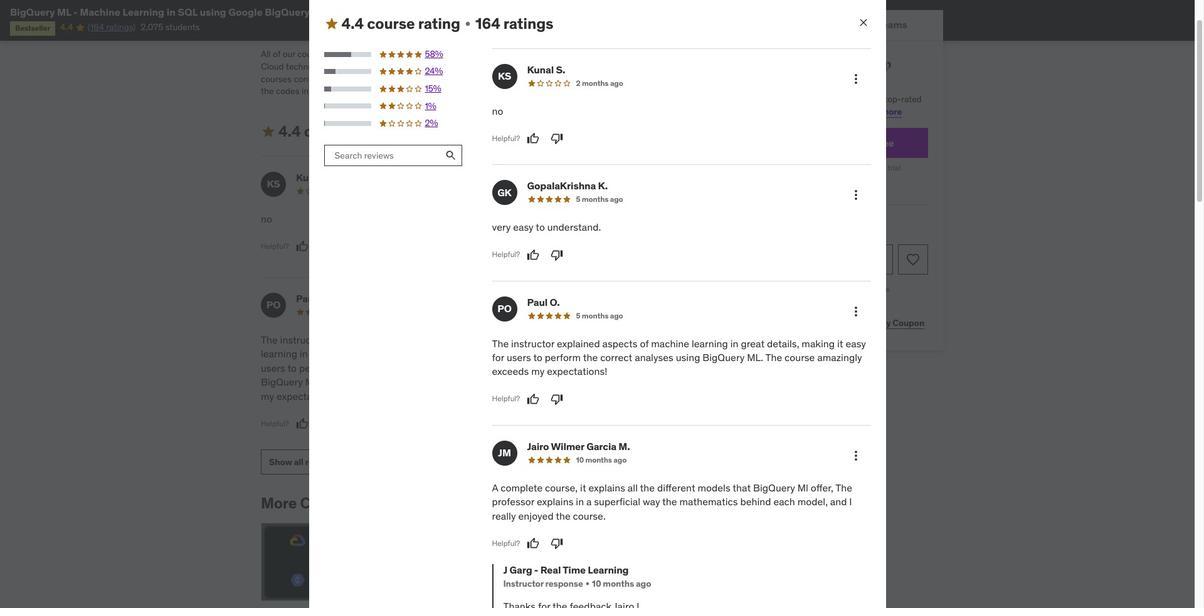Task type: locate. For each thing, give the bounding box(es) containing it.
learning inside dialog
[[692, 337, 728, 350]]

response
[[546, 578, 583, 590]]

using
[[200, 6, 226, 18], [676, 351, 700, 364], [430, 362, 455, 374]]

all inside dialog
[[628, 482, 638, 494]]

0 horizontal spatial paul
[[296, 292, 317, 305]]

10 inside j garg - real time learning instructor response • 10 months ago
[[592, 578, 601, 590]]

0 horizontal spatial perform
[[299, 362, 335, 374]]

xsmall image
[[341, 5, 351, 18], [400, 127, 410, 137]]

model, for mark review by jairo wilmer garcia m. as unhelpful icon
[[548, 376, 578, 388]]

1 horizontal spatial j
[[503, 564, 508, 576]]

0 horizontal spatial ml.
[[305, 376, 322, 388]]

1 vertical spatial 164
[[412, 122, 437, 141]]

po inside dialog
[[498, 302, 512, 315]]

the instructor explained aspects of machine learning in great details, making it easy for users to perform the correct analyses using bigquery ml. the course amazingly exceeds my expectations! inside dialog
[[492, 337, 866, 378]]

easy
[[512, 212, 532, 225], [513, 221, 534, 233], [846, 337, 866, 350], [415, 348, 435, 360]]

0 horizontal spatial aspects
[[371, 334, 407, 346]]

my inside dialog
[[532, 365, 545, 378]]

explained for mark review by gopalakrishna k. as helpful image
[[557, 337, 600, 350]]

garg inside j garg - real time learning instructor response • 10 months ago
[[510, 564, 532, 576]]

164
[[476, 14, 500, 33], [412, 122, 437, 141]]

amazingly for mark review by gopalakrishna k. as helpful icon
[[376, 376, 421, 388]]

users inside dialog
[[507, 351, 531, 364]]

that
[[355, 85, 371, 97], [526, 348, 544, 360], [733, 482, 751, 494]]

j right by
[[381, 494, 387, 513]]

1 horizontal spatial way
[[597, 362, 614, 374]]

j garg - real time learning instructor response • 10 months ago
[[503, 564, 651, 590]]

a inside dialog
[[492, 482, 498, 494]]

0 vertical spatial mark review by jairo wilmer garcia m. as helpful image
[[525, 418, 538, 430]]

correct for mark review by gopalakrishna k. as helpful icon
[[355, 362, 387, 374]]

i inside dialog
[[850, 496, 852, 508]]

learning up 2,075
[[123, 6, 164, 18]]

0 vertical spatial superficial
[[548, 362, 594, 374]]

details, for mark review by gopalakrishna k. as helpful image
[[767, 337, 800, 350]]

1 horizontal spatial making
[[802, 337, 835, 350]]

level.
[[571, 73, 591, 84]]

wishlist image
[[906, 252, 921, 267]]

personal
[[799, 106, 833, 117], [795, 137, 836, 149]]

ks
[[498, 70, 511, 82], [267, 178, 280, 190]]

that inside dialog
[[733, 482, 751, 494]]

4.4 for gk
[[279, 122, 301, 141]]

that for mark review by gopalakrishna k. as helpful image
[[733, 482, 751, 494]]

course, for mark review by gopalakrishna k. as helpful image's mark review by gopalakrishna k. as unhelpful icon
[[545, 482, 578, 494]]

1 vertical spatial behind
[[740, 496, 771, 508]]

course. inside dialog
[[573, 510, 606, 522]]

24% button
[[324, 65, 463, 78]]

ml.
[[747, 351, 764, 364], [305, 376, 322, 388]]

1 vertical spatial m.
[[619, 440, 630, 453]]

course, up mark review by jairo wilmer garcia m. as unhelpful image
[[545, 482, 578, 494]]

learning
[[123, 6, 164, 18], [635, 49, 669, 60], [509, 494, 571, 513], [588, 564, 629, 576]]

each inside dialog
[[774, 496, 795, 508]]

each for mark review by jairo wilmer garcia m. as unhelpful icon
[[524, 376, 545, 388]]

professor inside dialog
[[492, 496, 535, 508]]

gopalakrishna
[[526, 171, 595, 184], [527, 180, 596, 192]]

0 horizontal spatial way
[[338, 85, 354, 97]]

2
[[576, 78, 581, 88]]

0 vertical spatial jairo
[[526, 292, 548, 305]]

way inside dialog
[[643, 496, 660, 508]]

data,
[[578, 49, 597, 60]]

expectations! inside dialog
[[547, 365, 608, 378]]

subscribe to udemy's top courses
[[745, 56, 892, 88]]

1 horizontal spatial that
[[526, 348, 544, 360]]

ml. inside dialog
[[747, 351, 764, 364]]

explains
[[587, 334, 624, 346], [491, 362, 527, 374], [589, 482, 625, 494], [537, 496, 574, 508]]

great
[[741, 337, 765, 350], [310, 348, 334, 360]]

0 vertical spatial 4.4 course rating
[[342, 14, 460, 33]]

1 horizontal spatial exceeds
[[492, 365, 529, 378]]

course. up j garg - real time learning instructor response • 10 months ago at the bottom of page
[[573, 510, 606, 522]]

complete for mark review by jairo wilmer garcia m. as unhelpful icon
[[499, 334, 541, 346]]

model, for mark review by jairo wilmer garcia m. as unhelpful image
[[798, 496, 828, 508]]

all up cloud
[[261, 49, 271, 60]]

dialog containing 4.4 course rating
[[309, 0, 886, 609]]

the instructor explained aspects of machine learning in great details, making it easy for users to perform the correct analyses using bigquery ml. the course amazingly exceeds my expectations! for mark review by gopalakrishna k. as helpful icon
[[261, 334, 460, 402]]

all
[[626, 334, 636, 346], [294, 456, 304, 468], [628, 482, 638, 494]]

course, up with
[[778, 94, 807, 105]]

164 for gk
[[412, 122, 437, 141]]

jairo wilmer garcia m. down mark review by jairo wilmer garcia m. as unhelpful icon
[[527, 440, 630, 453]]

4.4 course rating down the such
[[279, 122, 397, 141]]

164 for no
[[476, 14, 500, 33]]

instructor inside dialog
[[511, 337, 555, 350]]

time inside j garg - real time learning instructor response • 10 months ago
[[563, 564, 586, 576]]

ratings)
[[106, 22, 136, 33]]

medium image
[[324, 17, 339, 32], [261, 124, 276, 139]]

from
[[473, 73, 491, 84]]

really inside dialog
[[492, 510, 516, 522]]

the instructor explained aspects of machine learning in great details, making it easy for users to perform the correct analyses using bigquery ml. the course amazingly exceeds my expectations! for mark review by gopalakrishna k. as helpful image
[[492, 337, 866, 378]]

using for mark review by gopalakrishna k. as helpful image
[[676, 351, 700, 364]]

58%
[[425, 48, 443, 59]]

1 vertical spatial wilmer
[[551, 440, 585, 453]]

- right ml
[[73, 6, 78, 18]]

learning inside all of our courses are made keeping in mind the real-time implementation of big data, machine learning and cloud technologies in live projects. we make courses which majorly consist of hands-on & practicals. all our courses contain a detailed knowledge of a technology from scratch to advance level. course's lectures explain the codes in such a way that even a non-technical person can understand.
[[635, 49, 669, 60]]

0 horizontal spatial -
[[73, 6, 78, 18]]

expectations! for mark review by gopalakrishna k. as helpful icon
[[277, 390, 337, 402]]

garg right by
[[391, 494, 425, 513]]

0 vertical spatial complete
[[499, 334, 541, 346]]

mark review by kunal s. as helpful image inside dialog
[[527, 132, 540, 145]]

offer, inside dialog
[[811, 482, 834, 494]]

mark review by jairo wilmer garcia m. as helpful image left mark review by jairo wilmer garcia m. as unhelpful image
[[527, 538, 540, 550]]

our
[[283, 49, 295, 60], [674, 61, 687, 72], [870, 94, 883, 105]]

10 months ago
[[575, 307, 625, 317], [576, 455, 627, 465]]

xsmall image left 49,496
[[341, 5, 351, 18]]

wilmer
[[549, 292, 583, 305], [551, 440, 585, 453]]

using inside dialog
[[676, 351, 700, 364]]

our up learn more
[[870, 94, 883, 105]]

ml. for mark review by gopalakrishna k. as helpful image
[[747, 351, 764, 364]]

10 months ago inside dialog
[[576, 455, 627, 465]]

0 vertical spatial 164 ratings
[[476, 14, 554, 33]]

helpful? for mark review by paul o. as unhelpful icon
[[492, 394, 520, 404]]

and inside dialog
[[830, 496, 847, 508]]

ml
[[57, 6, 71, 18]]

0 vertical spatial my
[[532, 365, 545, 378]]

very inside dialog
[[492, 221, 511, 233]]

ratings up implementation
[[504, 14, 554, 33]]

4.4 down codes at the top left
[[279, 122, 301, 141]]

0 horizontal spatial users
[[261, 362, 285, 374]]

enjoyed inside dialog
[[518, 510, 554, 522]]

plan
[[838, 137, 859, 149]]

1 horizontal spatial great
[[741, 337, 765, 350]]

4.4 up made
[[342, 14, 364, 33]]

1 vertical spatial jm
[[498, 447, 511, 459]]

164 up time
[[476, 14, 500, 33]]

s.
[[556, 63, 565, 76], [325, 171, 334, 184]]

course
[[367, 14, 415, 33], [304, 122, 352, 141], [785, 351, 815, 364], [343, 376, 373, 388]]

5 for understand.
[[576, 195, 581, 204]]

really for mark review by jairo wilmer garcia m. as unhelpful image
[[492, 510, 516, 522]]

0 vertical spatial each
[[524, 376, 545, 388]]

such
[[311, 85, 330, 97]]

1 vertical spatial offer,
[[811, 482, 834, 494]]

1 horizontal spatial real
[[541, 564, 561, 576]]

machine inside all of our courses are made keeping in mind the real-time implementation of big data, machine learning and cloud technologies in live projects. we make courses which majorly consist of hands-on & practicals. all our courses contain a detailed knowledge of a technology from scratch to advance level. course's lectures explain the codes in such a way that even a non-technical person can understand.
[[600, 49, 633, 60]]

anytime
[[836, 179, 863, 188]]

kunal s.
[[527, 63, 565, 76], [296, 171, 334, 184]]

(164
[[88, 22, 104, 33]]

j
[[381, 494, 387, 513], [503, 564, 508, 576]]

mark review by gopalakrishna k. as helpful image
[[525, 240, 538, 253]]

keeping
[[369, 49, 401, 60]]

1 vertical spatial ratings
[[441, 122, 491, 141]]

0 vertical spatial course.
[[491, 390, 523, 402]]

users for mark review by gopalakrishna k. as helpful image
[[507, 351, 531, 364]]

0 horizontal spatial models
[[491, 348, 523, 360]]

additional actions for review by jairo wilmer garcia m. image
[[848, 448, 864, 463]]

our up explain
[[674, 61, 687, 72]]

Search reviews text field
[[324, 145, 441, 166]]

0 horizontal spatial o.
[[319, 292, 329, 305]]

- up instructor
[[534, 564, 538, 576]]

1 horizontal spatial 164
[[476, 14, 500, 33]]

j up instructor
[[503, 564, 508, 576]]

analyses
[[635, 351, 674, 364], [389, 362, 428, 374]]

1 horizontal spatial -
[[428, 494, 434, 513]]

my for mark review by jairo wilmer garcia m. as helpful image related to mark review by jairo wilmer garcia m. as unhelpful icon
[[261, 390, 274, 402]]

garg
[[391, 494, 425, 513], [510, 564, 532, 576]]

behind for mark review by jairo wilmer garcia m. as unhelpful icon
[[491, 376, 521, 388]]

15% button
[[324, 83, 463, 95]]

teams tab list
[[730, 10, 944, 41]]

0 horizontal spatial garg
[[391, 494, 425, 513]]

practicals.
[[620, 61, 660, 72]]

users
[[507, 351, 531, 364], [261, 362, 285, 374]]

explained inside dialog
[[557, 337, 600, 350]]

0 vertical spatial 164
[[476, 14, 500, 33]]

mark review by paul o. as helpful image up show all reviews
[[296, 418, 308, 430]]

0 vertical spatial time
[[471, 494, 506, 513]]

o.
[[319, 292, 329, 305], [550, 296, 560, 308]]

1 horizontal spatial machine
[[600, 49, 633, 60]]

1 horizontal spatial analyses
[[635, 351, 674, 364]]

xsmall image
[[463, 19, 473, 29], [341, 23, 351, 35]]

instructor for mark review by gopalakrishna k. as helpful image
[[511, 337, 555, 350]]

4.4 course rating inside dialog
[[342, 14, 460, 33]]

superficial for mark review by jairo wilmer garcia m. as unhelpful image
[[594, 496, 641, 508]]

1 horizontal spatial the instructor explained aspects of machine learning in great details, making it easy for users to perform the correct analyses using bigquery ml. the course amazingly exceeds my expectations!
[[492, 337, 866, 378]]

machine for mark review by gopalakrishna k. as helpful image
[[651, 337, 690, 350]]

learning up •
[[588, 564, 629, 576]]

mathematics
[[633, 362, 692, 374], [680, 496, 738, 508]]

1 vertical spatial professor
[[492, 496, 535, 508]]

2 horizontal spatial and
[[830, 496, 847, 508]]

very easy to understand. inside dialog
[[492, 221, 601, 233]]

1 vertical spatial that
[[526, 348, 544, 360]]

which
[[474, 61, 497, 72]]

course, inside dialog
[[545, 482, 578, 494]]

enjoyed for mark review by jairo wilmer garcia m. as unhelpful image
[[518, 510, 554, 522]]

1 horizontal spatial kunal
[[527, 63, 554, 76]]

0 horizontal spatial s.
[[325, 171, 334, 184]]

learning up practicals.
[[635, 49, 669, 60]]

mark review by jairo wilmer garcia m. as helpful image
[[525, 418, 538, 430], [527, 538, 540, 550]]

1 horizontal spatial rating
[[418, 14, 460, 33]]

1 horizontal spatial s.
[[556, 63, 565, 76]]

a technology
[[421, 73, 471, 84]]

1 vertical spatial kunal s.
[[296, 171, 334, 184]]

1 vertical spatial mark review by jairo wilmer garcia m. as helpful image
[[527, 538, 540, 550]]

for inside try personal plan for free link
[[861, 137, 874, 149]]

amazingly inside dialog
[[818, 351, 862, 364]]

0 vertical spatial ratings
[[504, 14, 554, 33]]

1 horizontal spatial paul
[[527, 296, 548, 308]]

1 horizontal spatial time
[[563, 564, 586, 576]]

perform inside dialog
[[545, 351, 581, 364]]

very easy to understand. for mark review by gopalakrishna k. as helpful icon
[[491, 212, 600, 225]]

1 vertical spatial model,
[[798, 496, 828, 508]]

additional actions for review by kunal s. image
[[848, 71, 864, 86]]

a
[[491, 334, 497, 346], [492, 482, 498, 494]]

1 horizontal spatial o.
[[550, 296, 560, 308]]

garcia inside dialog
[[587, 440, 617, 453]]

xsmall image left 7
[[341, 23, 351, 35]]

coupon
[[893, 317, 925, 329]]

technical
[[421, 85, 456, 97]]

•
[[586, 578, 590, 590]]

0 vertical spatial our
[[283, 49, 295, 60]]

learning
[[692, 337, 728, 350], [261, 348, 297, 360]]

1 vertical spatial i
[[850, 496, 852, 508]]

ks inside dialog
[[498, 70, 511, 82]]

complete inside dialog
[[501, 482, 543, 494]]

164 inside dialog
[[476, 14, 500, 33]]

by
[[361, 494, 378, 513]]

courses inside subscribe to udemy's top courses
[[745, 73, 791, 88]]

all for mark review by jairo wilmer garcia m. as unhelpful image
[[628, 482, 638, 494]]

mark review by paul o. as helpful image left mark review by paul o. as unhelpful icon
[[527, 393, 540, 406]]

subscribe
[[745, 56, 803, 72]]

1 horizontal spatial users
[[507, 351, 531, 364]]

even
[[373, 85, 392, 97]]

xsmall image left 2%
[[400, 127, 410, 137]]

each for mark review by jairo wilmer garcia m. as unhelpful image
[[774, 496, 795, 508]]

instructor
[[280, 334, 323, 346], [511, 337, 555, 350]]

analyses for mark review by gopalakrishna k. as helpful icon
[[389, 362, 428, 374]]

rating inside dialog
[[418, 14, 460, 33]]

1 vertical spatial courses
[[300, 494, 358, 513]]

1 vertical spatial my
[[261, 390, 274, 402]]

1 horizontal spatial each
[[774, 496, 795, 508]]

a complete course, it explains all the different models that bigquery ml offer, the professor explains in a superficial way the mathematics behind each model, and i really enjoyed the course. for mark review by jairo wilmer garcia m. as unhelpful image
[[492, 482, 853, 522]]

courses
[[368, 23, 401, 34], [300, 494, 358, 513]]

2 vertical spatial course,
[[545, 482, 578, 494]]

courses left by
[[300, 494, 358, 513]]

1 horizontal spatial amazingly
[[818, 351, 862, 364]]

starting
[[772, 163, 800, 173]]

ml inside dialog
[[798, 482, 809, 494]]

that inside all of our courses are made keeping in mind the real-time implementation of big data, machine learning and cloud technologies in live projects. we make courses which majorly consist of hands-on & practicals. all our courses contain a detailed knowledge of a technology from scratch to advance level. course's lectures explain the codes in such a way that even a non-technical person can understand.
[[355, 85, 371, 97]]

1 vertical spatial ks
[[267, 178, 280, 190]]

164 ratings inside dialog
[[476, 14, 554, 33]]

very easy to understand.
[[491, 212, 600, 225], [492, 221, 601, 233]]

49,496 students
[[361, 5, 427, 17]]

models for mark review by jairo wilmer garcia m. as unhelpful image
[[698, 482, 731, 494]]

0 horizontal spatial explained
[[326, 334, 369, 346]]

garg up instructor
[[510, 564, 532, 576]]

behind inside dialog
[[740, 496, 771, 508]]

course. left mark review by paul o. as unhelpful icon
[[491, 390, 523, 402]]

ml for mark review by jairo wilmer garcia m. as unhelpful image
[[798, 482, 809, 494]]

all for mark review by jairo wilmer garcia m. as unhelpful icon
[[626, 334, 636, 346]]

1 vertical spatial mark review by paul o. as helpful image
[[296, 418, 308, 430]]

guarantee
[[855, 285, 890, 294]]

mark review by kunal s. as helpful image
[[527, 132, 540, 145], [296, 240, 308, 253]]

0 horizontal spatial no
[[261, 212, 272, 225]]

to inside subscribe to udemy's top courses
[[806, 56, 818, 72]]

j garg - real time learning link
[[381, 494, 571, 513]]

rating up search reviews text box
[[355, 122, 397, 141]]

close modal image
[[857, 16, 870, 29]]

mark review by gopalakrishna k. as unhelpful image right mark review by gopalakrishna k. as helpful icon
[[549, 240, 562, 253]]

1 horizontal spatial po
[[498, 302, 512, 315]]

s. down search reviews text box
[[325, 171, 334, 184]]

great for mark review by gopalakrishna k. as helpful icon
[[310, 348, 334, 360]]

correct inside dialog
[[600, 351, 633, 364]]

kunal inside dialog
[[527, 63, 554, 76]]

courses up the technologies
[[298, 49, 328, 60]]

mathematics for mark review by jairo wilmer garcia m. as unhelpful icon
[[633, 362, 692, 374]]

cloud
[[261, 61, 284, 72]]

learning inside j garg - real time learning instructor response • 10 months ago
[[588, 564, 629, 576]]

kunal s. inside dialog
[[527, 63, 565, 76]]

medium image up 'are'
[[324, 17, 339, 32]]

contain
[[294, 73, 323, 84]]

course, inside get this course, plus 11,000+ of our top-rated courses, with personal plan.
[[778, 94, 807, 105]]

advance
[[535, 73, 569, 84]]

exceeds
[[492, 365, 529, 378], [423, 376, 460, 388]]

expectations! for mark review by gopalakrishna k. as helpful image
[[547, 365, 608, 378]]

my
[[532, 365, 545, 378], [261, 390, 274, 402]]

1 horizontal spatial 4.4
[[279, 122, 301, 141]]

machine up "(164"
[[80, 6, 120, 18]]

0 horizontal spatial rating
[[355, 122, 397, 141]]

aspects for mark review by gopalakrishna k. as helpful icon
[[371, 334, 407, 346]]

xsmall image up real-
[[463, 19, 473, 29]]

paul
[[296, 292, 317, 305], [527, 296, 548, 308]]

way for mark review by gopalakrishna k. as helpful image
[[643, 496, 660, 508]]

0 horizontal spatial model,
[[548, 376, 578, 388]]

rating for no
[[418, 14, 460, 33]]

- inside j garg - real time learning instructor response • 10 months ago
[[534, 564, 538, 576]]

a complete course, it explains all the different models that bigquery ml offer, the professor explains in a superficial way the mathematics behind each model, and i really enjoyed the course. inside dialog
[[492, 482, 853, 522]]

a for mark review by jairo wilmer garcia m. as helpful image for mark review by jairo wilmer garcia m. as unhelpful image
[[492, 482, 498, 494]]

machine inside dialog
[[651, 337, 690, 350]]

164 ratings up submit search image
[[412, 122, 491, 141]]

my for mark review by jairo wilmer garcia m. as helpful image for mark review by jairo wilmer garcia m. as unhelpful image
[[532, 365, 545, 378]]

great inside dialog
[[741, 337, 765, 350]]

details, inside dialog
[[767, 337, 800, 350]]

jm
[[497, 299, 510, 311], [498, 447, 511, 459]]

exceeds for mark review by gopalakrishna k. as helpful image
[[492, 365, 529, 378]]

understand. inside all of our courses are made keeping in mind the real-time implementation of big data, machine learning and cloud technologies in live projects. we make courses which majorly consist of hands-on & practicals. all our courses contain a detailed knowledge of a technology from scratch to advance level. course's lectures explain the codes in such a way that even a non-technical person can understand.
[[504, 85, 551, 97]]

gopalakrishna k. inside dialog
[[527, 180, 608, 192]]

to inside all of our courses are made keeping in mind the real-time implementation of big data, machine learning and cloud technologies in live projects. we make courses which majorly consist of hands-on & practicals. all our courses contain a detailed knowledge of a technology from scratch to advance level. course's lectures explain the codes in such a way that even a non-technical person can understand.
[[526, 73, 534, 84]]

1 horizontal spatial details,
[[767, 337, 800, 350]]

0 vertical spatial 10 months ago
[[575, 307, 625, 317]]

4.4 course rating for no
[[342, 14, 460, 33]]

jairo wilmer garcia m. down mark review by gopalakrishna k. as helpful image
[[526, 292, 629, 305]]

courses down subscribe
[[745, 73, 791, 88]]

models inside dialog
[[698, 482, 731, 494]]

different for mark review by jairo wilmer garcia m. as unhelpful icon
[[656, 334, 694, 346]]

dialog
[[309, 0, 886, 609]]

details,
[[767, 337, 800, 350], [336, 348, 369, 360]]

perform for mark review by gopalakrishna k. as helpful icon
[[299, 362, 335, 374]]

rating for gk
[[355, 122, 397, 141]]

machine for mark review by gopalakrishna k. as helpful icon
[[420, 334, 458, 346]]

wilmer inside dialog
[[551, 440, 585, 453]]

different inside dialog
[[657, 482, 696, 494]]

personal down the plus
[[799, 106, 833, 117]]

offer, for mark review by jairo wilmer garcia m. as unhelpful image
[[811, 482, 834, 494]]

back
[[836, 285, 853, 294]]

mark review by gopalakrishna k. as unhelpful image right mark review by gopalakrishna k. as helpful image
[[551, 249, 563, 261]]

s. down big on the left
[[556, 63, 565, 76]]

instructor
[[503, 578, 544, 590]]

models for mark review by jairo wilmer garcia m. as unhelpful icon
[[491, 348, 523, 360]]

1 vertical spatial models
[[698, 482, 731, 494]]

4.4 inside dialog
[[342, 14, 364, 33]]

person
[[459, 85, 486, 97]]

4.4 course rating up 58% button
[[342, 14, 460, 33]]

making inside dialog
[[802, 337, 835, 350]]

implementation
[[489, 49, 551, 60]]

get
[[745, 94, 760, 105]]

1 vertical spatial enjoyed
[[518, 510, 554, 522]]

0 horizontal spatial professor
[[492, 496, 535, 508]]

0 horizontal spatial details,
[[336, 348, 369, 360]]

really for mark review by jairo wilmer garcia m. as unhelpful icon
[[605, 376, 629, 388]]

0 vertical spatial no
[[492, 105, 503, 117]]

1 vertical spatial no
[[261, 212, 272, 225]]

mark review by jairo wilmer garcia m. as helpful image left mark review by jairo wilmer garcia m. as unhelpful icon
[[525, 418, 538, 430]]

4.4 down ml
[[60, 22, 73, 33]]

0 horizontal spatial j
[[381, 494, 387, 513]]

aspects
[[371, 334, 407, 346], [603, 337, 638, 350]]

mark review by jairo wilmer garcia m. as unhelpful image
[[551, 538, 563, 550]]

164 ratings up implementation
[[476, 14, 554, 33]]

2 vertical spatial 10
[[592, 578, 601, 590]]

medium image down codes at the top left
[[261, 124, 276, 139]]

personal inside get this course, plus 11,000+ of our top-rated courses, with personal plan.
[[799, 106, 833, 117]]

10
[[575, 307, 582, 317], [576, 455, 584, 465], [592, 578, 601, 590]]

ratings inside dialog
[[504, 14, 554, 33]]

2 horizontal spatial 4.4
[[342, 14, 364, 33]]

mark review by gopalakrishna k. as helpful image
[[527, 249, 540, 261]]

2 vertical spatial way
[[643, 496, 660, 508]]

this
[[762, 94, 776, 105]]

0 vertical spatial professor
[[648, 348, 690, 360]]

mark review by gopalakrishna k. as unhelpful image for mark review by gopalakrishna k. as helpful image
[[551, 249, 563, 261]]

0 vertical spatial rating
[[418, 14, 460, 33]]

mark review by gopalakrishna k. as unhelpful image
[[549, 240, 562, 253], [551, 249, 563, 261]]

rating
[[418, 14, 460, 33], [355, 122, 397, 141]]

course, up mark review by paul o. as unhelpful icon
[[544, 334, 576, 346]]

our up cloud
[[283, 49, 295, 60]]

courses for more
[[300, 494, 358, 513]]

ratings up submit search image
[[441, 122, 491, 141]]

rating up 58%
[[418, 14, 460, 33]]

mark review by paul o. as helpful image
[[527, 393, 540, 406], [296, 418, 308, 430]]

0 horizontal spatial our
[[283, 49, 295, 60]]

1 horizontal spatial machine
[[651, 337, 690, 350]]

all up explain
[[662, 61, 672, 72]]

perform
[[545, 351, 581, 364], [299, 362, 335, 374]]

superficial inside dialog
[[594, 496, 641, 508]]

understand.
[[504, 85, 551, 97], [546, 212, 600, 225], [548, 221, 601, 233]]

0 horizontal spatial making
[[371, 348, 404, 360]]

personal up '$16.58'
[[795, 137, 836, 149]]

0 vertical spatial machine
[[80, 6, 120, 18]]

analyses inside dialog
[[635, 351, 674, 364]]

no inside dialog
[[492, 105, 503, 117]]

1 vertical spatial garcia
[[587, 440, 617, 453]]

164 ratings
[[476, 14, 554, 33], [412, 122, 491, 141]]

garcia
[[585, 292, 615, 305], [587, 440, 617, 453]]

0 vertical spatial j
[[381, 494, 387, 513]]

1 horizontal spatial really
[[605, 376, 629, 388]]

great for mark review by gopalakrishna k. as helpful image
[[741, 337, 765, 350]]

164 down 1%
[[412, 122, 437, 141]]

courses down 49,496
[[368, 23, 401, 34]]

of inside get this course, plus 11,000+ of our top-rated courses, with personal plan.
[[861, 94, 868, 105]]

- right by
[[428, 494, 434, 513]]

machine up the & on the top of the page
[[600, 49, 633, 60]]

0 vertical spatial ml
[[591, 348, 601, 360]]

0 horizontal spatial ratings
[[441, 122, 491, 141]]

mark review by gopalakrishna k. as unhelpful image for mark review by gopalakrishna k. as helpful icon
[[549, 240, 562, 253]]



Task type: describe. For each thing, give the bounding box(es) containing it.
course. for mark review by jairo wilmer garcia m. as unhelpful icon
[[491, 390, 523, 402]]

udemy's
[[820, 56, 870, 72]]

4.4 course rating for gk
[[279, 122, 397, 141]]

more courses by j garg - real time learning
[[261, 494, 571, 513]]

ml. for mark review by gopalakrishna k. as helpful icon
[[305, 376, 322, 388]]

and inside all of our courses are made keeping in mind the real-time implementation of big data, machine learning and cloud technologies in live projects. we make courses which majorly consist of hands-on & practicals. all our courses contain a detailed knowledge of a technology from scratch to advance level. course's lectures explain the codes in such a way that even a non-technical person can understand.
[[672, 49, 686, 60]]

very for mark review by gopalakrishna k. as helpful image
[[492, 221, 511, 233]]

1 vertical spatial personal
[[795, 137, 836, 149]]

1 vertical spatial kunal
[[296, 171, 323, 184]]

course, for mark review by gopalakrishna k. as unhelpful icon associated with mark review by gopalakrishna k. as helpful icon
[[544, 334, 576, 346]]

164 ratings for no
[[476, 14, 554, 33]]

show
[[269, 456, 292, 468]]

courses for 7
[[368, 23, 401, 34]]

0 horizontal spatial xsmall image
[[341, 23, 351, 35]]

technologies
[[286, 61, 336, 72]]

after
[[871, 163, 887, 173]]

way inside all of our courses are made keeping in mind the real-time implementation of big data, machine learning and cloud technologies in live projects. we make courses which majorly consist of hands-on & practicals. all our courses contain a detailed knowledge of a technology from scratch to advance level. course's lectures explain the codes in such a way that even a non-technical person can understand.
[[338, 85, 354, 97]]

jairo wilmer garcia m. inside dialog
[[527, 440, 630, 453]]

15%
[[425, 83, 441, 94]]

students
[[392, 5, 427, 17]]

medium image for no
[[324, 17, 339, 32]]

top
[[872, 56, 892, 72]]

teams button
[[842, 10, 944, 40]]

0 horizontal spatial real
[[437, 494, 468, 513]]

0 horizontal spatial kunal s.
[[296, 171, 334, 184]]

correct for mark review by gopalakrishna k. as helpful image
[[600, 351, 633, 364]]

trial
[[888, 163, 901, 173]]

very easy to understand. for mark review by gopalakrishna k. as helpful image
[[492, 221, 601, 233]]

projects.
[[366, 61, 400, 72]]

no for mark review by gopalakrishna k. as helpful image
[[492, 105, 503, 117]]

money-
[[811, 285, 836, 294]]

cancel
[[811, 179, 834, 188]]

detailed
[[332, 73, 364, 84]]

submit search image
[[445, 149, 457, 162]]

on
[[599, 61, 610, 72]]

0 vertical spatial jm
[[497, 299, 510, 311]]

understand. for mark review by gopalakrishna k. as helpful image
[[548, 221, 601, 233]]

0 vertical spatial xsmall image
[[341, 5, 351, 18]]

- for bigquery
[[73, 6, 78, 18]]

5 for aspects
[[576, 311, 581, 320]]

months inside j garg - real time learning instructor response • 10 months ago
[[603, 578, 634, 590]]

1 horizontal spatial xsmall image
[[463, 19, 473, 29]]

behind for mark review by jairo wilmer garcia m. as unhelpful image
[[740, 496, 771, 508]]

plus
[[809, 94, 825, 105]]

that for mark review by gopalakrishna k. as helpful icon
[[526, 348, 544, 360]]

mark review by jairo wilmer garcia m. as helpful image for mark review by jairo wilmer garcia m. as unhelpful image
[[527, 538, 540, 550]]

mathematics for mark review by jairo wilmer garcia m. as unhelpful image
[[680, 496, 738, 508]]

access
[[846, 300, 870, 310]]

show all reviews
[[269, 456, 337, 468]]

plan.
[[835, 106, 855, 117]]

additional actions for review by gopalakrishna k. image
[[848, 188, 864, 203]]

complete for mark review by jairo wilmer garcia m. as unhelpful image
[[501, 482, 543, 494]]

perform for mark review by gopalakrishna k. as helpful image
[[545, 351, 581, 364]]

0 vertical spatial all
[[261, 49, 271, 60]]

bestseller
[[15, 23, 50, 33]]

1 horizontal spatial our
[[674, 61, 687, 72]]

learn more link
[[857, 106, 903, 117]]

majorly
[[499, 61, 527, 72]]

enjoyed for mark review by jairo wilmer garcia m. as unhelpful icon
[[631, 376, 666, 388]]

0 horizontal spatial machine
[[80, 6, 120, 18]]

make
[[417, 61, 439, 72]]

- for j
[[534, 564, 538, 576]]

students
[[165, 22, 200, 33]]

helpful? for mark review by kunal s. as unhelpful image
[[492, 133, 520, 143]]

gk inside dialog
[[498, 186, 512, 199]]

58% button
[[324, 48, 463, 60]]

lifetime
[[817, 300, 845, 310]]

ratings for no
[[504, 14, 554, 33]]

courses,
[[745, 106, 778, 117]]

with
[[780, 106, 797, 117]]

all of our courses are made keeping in mind the real-time implementation of big data, machine learning and cloud technologies in live projects. we make courses which majorly consist of hands-on & practicals. all our courses contain a detailed knowledge of a technology from scratch to advance level. course's lectures explain the codes in such a way that even a non-technical person can understand.
[[261, 49, 691, 97]]

0 vertical spatial wilmer
[[549, 292, 583, 305]]

and for mark review by gopalakrishna k. as unhelpful icon associated with mark review by gopalakrishna k. as helpful icon
[[581, 376, 597, 388]]

at
[[801, 163, 808, 173]]

very for mark review by gopalakrishna k. as helpful icon
[[491, 212, 509, 225]]

courses down cloud
[[261, 73, 292, 84]]

non-
[[401, 85, 421, 97]]

1 vertical spatial all
[[662, 61, 672, 72]]

mark review by paul o. as unhelpful image
[[551, 393, 563, 406]]

made
[[345, 49, 367, 60]]

helpful? for mark review by jairo wilmer garcia m. as unhelpful icon
[[491, 419, 519, 428]]

using for mark review by gopalakrishna k. as helpful icon
[[430, 362, 455, 374]]

2,075
[[141, 22, 163, 33]]

apply
[[868, 317, 891, 329]]

(164 ratings)
[[88, 22, 136, 33]]

0 horizontal spatial po
[[266, 299, 281, 311]]

m. inside dialog
[[619, 440, 630, 453]]

instructor for mark review by gopalakrishna k. as helpful icon
[[280, 334, 323, 346]]

mark review by jairo wilmer garcia m. as unhelpful image
[[549, 418, 562, 430]]

j inside j garg - real time learning instructor response • 10 months ago
[[503, 564, 508, 576]]

try
[[779, 137, 793, 149]]

big
[[563, 49, 576, 60]]

starting at $16.58 per month after trial cancel anytime
[[772, 163, 901, 188]]

live
[[348, 61, 364, 72]]

course. for mark review by jairo wilmer garcia m. as unhelpful image
[[573, 510, 606, 522]]

explained for mark review by gopalakrishna k. as helpful icon
[[326, 334, 369, 346]]

and for mark review by gopalakrishna k. as helpful image's mark review by gopalakrishna k. as unhelpful icon
[[830, 496, 847, 508]]

o. inside dialog
[[550, 296, 560, 308]]

per
[[835, 163, 846, 173]]

aspects for mark review by gopalakrishna k. as helpful image
[[603, 337, 638, 350]]

0 horizontal spatial mark review by paul o. as helpful image
[[296, 418, 308, 430]]

0 vertical spatial garcia
[[585, 292, 615, 305]]

free
[[876, 137, 895, 149]]

24%
[[425, 65, 443, 77]]

real-
[[449, 49, 469, 60]]

teams
[[878, 18, 908, 31]]

1 vertical spatial s.
[[325, 171, 334, 184]]

top-
[[885, 94, 902, 105]]

ratings for gk
[[441, 122, 491, 141]]

learning up mark review by jairo wilmer garcia m. as unhelpful image
[[509, 494, 571, 513]]

way for mark review by gopalakrishna k. as helpful icon
[[597, 362, 614, 374]]

1 vertical spatial mark review by kunal s. as helpful image
[[296, 240, 308, 253]]

a for mark review by jairo wilmer garcia m. as helpful image related to mark review by jairo wilmer garcia m. as unhelpful icon
[[491, 334, 497, 346]]

exceeds for mark review by gopalakrishna k. as helpful icon
[[423, 376, 460, 388]]

mark review by paul o. as helpful image inside dialog
[[527, 393, 540, 406]]

i for mark review by jairo wilmer garcia m. as unhelpful image
[[850, 496, 852, 508]]

understand. for mark review by gopalakrishna k. as helpful icon
[[546, 212, 600, 225]]

superficial for mark review by jairo wilmer garcia m. as unhelpful icon
[[548, 362, 594, 374]]

k. inside dialog
[[598, 180, 608, 192]]

0 vertical spatial 10
[[575, 307, 582, 317]]

0 vertical spatial m.
[[617, 292, 629, 305]]

jm inside dialog
[[498, 447, 511, 459]]

0 vertical spatial jairo wilmer garcia m.
[[526, 292, 629, 305]]

all inside button
[[294, 456, 304, 468]]

mark review by kunal s. as unhelpful image
[[551, 132, 563, 145]]

apply coupon button
[[865, 311, 928, 336]]

our inside get this course, plus 11,000+ of our top-rated courses, with personal plan.
[[870, 94, 883, 105]]

2,075 students
[[141, 22, 200, 33]]

course's
[[594, 73, 627, 84]]

day
[[796, 285, 809, 294]]

learning for mark review by gopalakrishna k. as helpful icon
[[261, 348, 297, 360]]

learning for mark review by gopalakrishna k. as helpful image
[[692, 337, 728, 350]]

0 horizontal spatial paul o.
[[296, 292, 329, 305]]

ml for mark review by jairo wilmer garcia m. as unhelpful icon
[[591, 348, 601, 360]]

1 vertical spatial 10
[[576, 455, 584, 465]]

learn
[[857, 106, 880, 117]]

jairo inside dialog
[[527, 440, 549, 453]]

mind
[[412, 49, 432, 60]]

rated
[[902, 94, 922, 105]]

30-day money-back guarantee full lifetime access apply coupon
[[783, 285, 925, 329]]

5 months ago for understand.
[[576, 195, 623, 204]]

7
[[361, 23, 366, 34]]

helpful? for mark review by gopalakrishna k. as helpful image's mark review by gopalakrishna k. as unhelpful icon
[[492, 250, 520, 259]]

full
[[803, 300, 815, 310]]

scratch
[[493, 73, 524, 84]]

codes
[[276, 85, 300, 97]]

7 courses
[[361, 23, 401, 34]]

professor for mark review by jairo wilmer garcia m. as unhelpful image
[[492, 496, 535, 508]]

additional actions for review by paul o. image
[[848, 304, 864, 319]]

30-
[[783, 285, 796, 294]]

1% button
[[324, 100, 463, 112]]

4.4 for no
[[342, 14, 364, 33]]

explain
[[663, 73, 691, 84]]

amazingly for mark review by gopalakrishna k. as helpful image
[[818, 351, 862, 364]]

helpful? for mark review by jairo wilmer garcia m. as unhelpful image
[[492, 539, 520, 548]]

0 horizontal spatial using
[[200, 6, 226, 18]]

courses down real-
[[441, 61, 472, 72]]

knowledge of
[[366, 73, 418, 84]]

mark review by jairo wilmer garcia m. as helpful image for mark review by jairo wilmer garcia m. as unhelpful icon
[[525, 418, 538, 430]]

users for mark review by gopalakrishna k. as helpful icon
[[261, 362, 285, 374]]

making for mark review by gopalakrishna k. as helpful image
[[802, 337, 835, 350]]

google
[[228, 6, 263, 18]]

can
[[488, 85, 502, 97]]

0 horizontal spatial 4.4
[[60, 22, 73, 33]]

reviews
[[305, 456, 337, 468]]

hands-
[[569, 61, 599, 72]]

of inside dialog
[[640, 337, 649, 350]]

j garg - real time learning image
[[261, 0, 331, 39]]

paul inside dialog
[[527, 296, 548, 308]]

0 horizontal spatial time
[[471, 494, 506, 513]]

sql
[[178, 6, 198, 18]]

$16.58
[[810, 163, 833, 173]]

gopalakrishna inside dialog
[[527, 180, 596, 192]]

are
[[330, 49, 343, 60]]

2% button
[[324, 117, 463, 130]]

s. inside dialog
[[556, 63, 565, 76]]

medium image for gk
[[261, 124, 276, 139]]

real inside j garg - real time learning instructor response • 10 months ago
[[541, 564, 561, 576]]

professor for mark review by jairo wilmer garcia m. as unhelpful icon
[[648, 348, 690, 360]]

ago inside j garg - real time learning instructor response • 10 months ago
[[636, 578, 651, 590]]

2 months ago
[[576, 78, 623, 88]]

no for mark review by gopalakrishna k. as helpful icon
[[261, 212, 272, 225]]

49,496
[[361, 5, 390, 17]]

1 vertical spatial xsmall image
[[400, 127, 410, 137]]

1 horizontal spatial paul o.
[[527, 296, 560, 308]]

details, for mark review by gopalakrishna k. as helpful icon
[[336, 348, 369, 360]]

i for mark review by jairo wilmer garcia m. as unhelpful icon
[[600, 376, 602, 388]]

&
[[612, 61, 617, 72]]

for for mark review by gopalakrishna k. as helpful icon
[[438, 348, 450, 360]]

a complete course, it explains all the different models that bigquery ml offer, the professor explains in a superficial way the mathematics behind each model, and i really enjoyed the course. for mark review by jairo wilmer garcia m. as unhelpful icon
[[491, 334, 694, 402]]

more
[[261, 494, 297, 513]]

get this course, plus 11,000+ of our top-rated courses, with personal plan.
[[745, 94, 922, 117]]



Task type: vqa. For each thing, say whether or not it's contained in the screenshot.
which
yes



